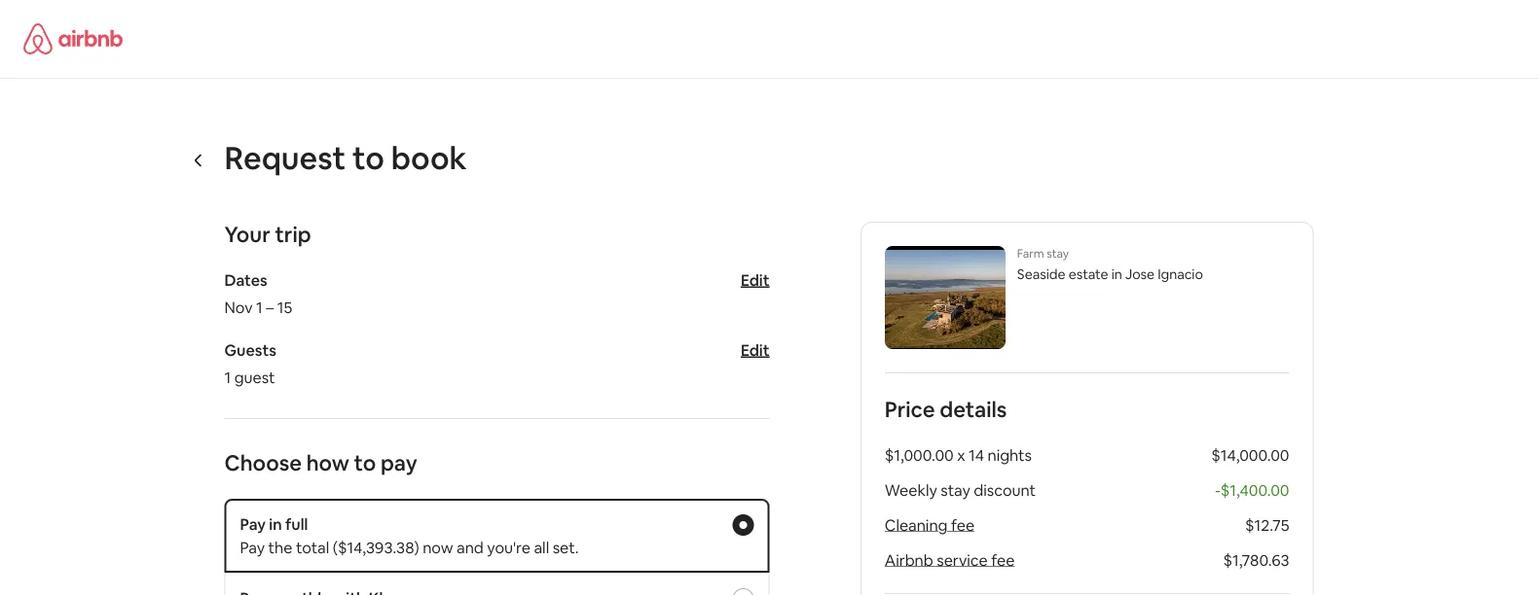 Task type: vqa. For each thing, say whether or not it's contained in the screenshot.
Careers Link
no



Task type: describe. For each thing, give the bounding box(es) containing it.
request
[[224, 137, 346, 178]]

your
[[224, 221, 271, 248]]

service
[[937, 551, 988, 571]]

farm
[[1018, 246, 1045, 261]]

back image
[[191, 153, 207, 168]]

and
[[457, 538, 484, 558]]

airbnb service fee
[[885, 551, 1015, 571]]

book
[[391, 137, 467, 178]]

weekly stay discount
[[885, 481, 1036, 501]]

pay in full pay the total ($14,393.38) now and you're all set.
[[240, 515, 579, 558]]

2 pay from the top
[[240, 538, 265, 558]]

–
[[266, 298, 274, 317]]

$12.75
[[1246, 516, 1290, 536]]

cleaning fee button
[[885, 516, 975, 536]]

1 inside guests 1 guest
[[224, 368, 231, 388]]

$1,000.00 x 14 nights
[[885, 446, 1032, 466]]

1 vertical spatial to
[[354, 449, 376, 477]]

details
[[940, 396, 1007, 424]]

edit for dates nov 1 – 15
[[741, 270, 770, 290]]

cleaning fee
[[885, 516, 975, 536]]

the
[[268, 538, 293, 558]]

discount
[[974, 481, 1036, 501]]

full
[[285, 515, 308, 535]]

airbnb
[[885, 551, 934, 571]]

1 inside dates nov 1 – 15
[[256, 298, 263, 317]]

nov
[[224, 298, 253, 317]]

$14,000.00
[[1212, 446, 1290, 466]]

request to book
[[224, 137, 467, 178]]

how
[[306, 449, 350, 477]]

choose how to pay
[[224, 449, 417, 477]]

edit button for dates nov 1 – 15
[[741, 270, 770, 290]]

($14,393.38)
[[333, 538, 419, 558]]

weekly
[[885, 481, 938, 501]]



Task type: locate. For each thing, give the bounding box(es) containing it.
1 vertical spatial edit button
[[741, 340, 770, 360]]

1 edit from the top
[[741, 270, 770, 290]]

to left the book
[[352, 137, 385, 178]]

2 edit button from the top
[[741, 340, 770, 360]]

set.
[[553, 538, 579, 558]]

edit button
[[741, 270, 770, 290], [741, 340, 770, 360]]

0 horizontal spatial fee
[[951, 516, 975, 536]]

x
[[958, 446, 966, 466]]

0 horizontal spatial in
[[269, 515, 282, 535]]

stay for discount
[[941, 481, 971, 501]]

0 vertical spatial in
[[1112, 266, 1123, 283]]

stay down $1,000.00 x 14 nights
[[941, 481, 971, 501]]

1 vertical spatial 1
[[224, 368, 231, 388]]

cleaning
[[885, 516, 948, 536]]

in inside pay in full pay the total ($14,393.38) now and you're all set.
[[269, 515, 282, 535]]

0 vertical spatial pay
[[240, 515, 266, 535]]

0 vertical spatial 1
[[256, 298, 263, 317]]

guests 1 guest
[[224, 340, 276, 388]]

jose
[[1126, 266, 1155, 283]]

edit for guests 1 guest
[[741, 340, 770, 360]]

15
[[277, 298, 292, 317]]

to
[[352, 137, 385, 178], [354, 449, 376, 477]]

$1,400.00
[[1221, 481, 1290, 501]]

your trip
[[224, 221, 311, 248]]

stay for seaside
[[1047, 246, 1069, 261]]

edit
[[741, 270, 770, 290], [741, 340, 770, 360]]

1 horizontal spatial stay
[[1047, 246, 1069, 261]]

all
[[534, 538, 549, 558]]

choose
[[224, 449, 302, 477]]

in left full
[[269, 515, 282, 535]]

pay left full
[[240, 515, 266, 535]]

1 vertical spatial in
[[269, 515, 282, 535]]

dates nov 1 – 15
[[224, 270, 292, 317]]

$1,000.00
[[885, 446, 954, 466]]

seaside
[[1018, 266, 1066, 283]]

in inside farm stay seaside estate in jose ignacio
[[1112, 266, 1123, 283]]

trip
[[275, 221, 311, 248]]

price details
[[885, 396, 1007, 424]]

farm stay seaside estate in jose ignacio
[[1018, 246, 1204, 283]]

14
[[969, 446, 985, 466]]

you're
[[487, 538, 531, 558]]

1 vertical spatial stay
[[941, 481, 971, 501]]

pay left the in the bottom left of the page
[[240, 538, 265, 558]]

0 vertical spatial edit
[[741, 270, 770, 290]]

1 vertical spatial edit
[[741, 340, 770, 360]]

1 edit button from the top
[[741, 270, 770, 290]]

0 vertical spatial to
[[352, 137, 385, 178]]

0 vertical spatial edit button
[[741, 270, 770, 290]]

1 left guest
[[224, 368, 231, 388]]

stay up seaside
[[1047, 246, 1069, 261]]

guest
[[234, 368, 275, 388]]

0 horizontal spatial stay
[[941, 481, 971, 501]]

stay inside farm stay seaside estate in jose ignacio
[[1047, 246, 1069, 261]]

fee up service
[[951, 516, 975, 536]]

2 edit from the top
[[741, 340, 770, 360]]

1 left the '–'
[[256, 298, 263, 317]]

total
[[296, 538, 329, 558]]

0 vertical spatial stay
[[1047, 246, 1069, 261]]

pay
[[240, 515, 266, 535], [240, 538, 265, 558]]

None radio
[[733, 515, 754, 537]]

in left jose
[[1112, 266, 1123, 283]]

$1,780.63
[[1224, 551, 1290, 571]]

1
[[256, 298, 263, 317], [224, 368, 231, 388]]

fee right service
[[992, 551, 1015, 571]]

now
[[423, 538, 453, 558]]

0 vertical spatial fee
[[951, 516, 975, 536]]

1 vertical spatial pay
[[240, 538, 265, 558]]

1 vertical spatial fee
[[992, 551, 1015, 571]]

guests
[[224, 340, 276, 360]]

1 horizontal spatial in
[[1112, 266, 1123, 283]]

1 horizontal spatial 1
[[256, 298, 263, 317]]

-
[[1215, 481, 1221, 501]]

to left pay
[[354, 449, 376, 477]]

pay
[[381, 449, 417, 477]]

1 pay from the top
[[240, 515, 266, 535]]

in
[[1112, 266, 1123, 283], [269, 515, 282, 535]]

airbnb service fee button
[[885, 551, 1015, 571]]

1 horizontal spatial fee
[[992, 551, 1015, 571]]

edit button for guests 1 guest
[[741, 340, 770, 360]]

ignacio
[[1158, 266, 1204, 283]]

estate
[[1069, 266, 1109, 283]]

dates
[[224, 270, 268, 290]]

fee
[[951, 516, 975, 536], [992, 551, 1015, 571]]

0 horizontal spatial 1
[[224, 368, 231, 388]]

nights
[[988, 446, 1032, 466]]

-$1,400.00
[[1215, 481, 1290, 501]]

price
[[885, 396, 935, 424]]

stay
[[1047, 246, 1069, 261], [941, 481, 971, 501]]



